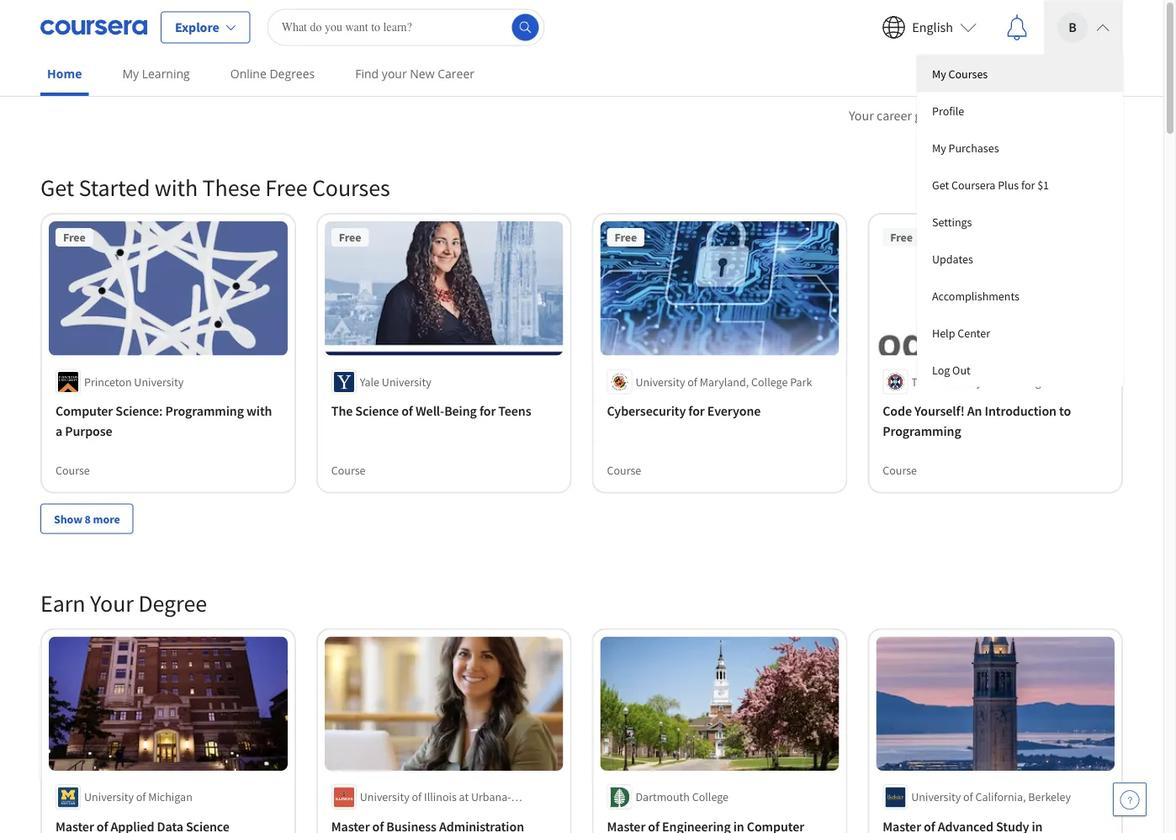 Task type: describe. For each thing, give the bounding box(es) containing it.
in
[[1020, 107, 1031, 124]]

dartmouth
[[636, 790, 690, 805]]

my courses
[[933, 66, 988, 81]]

yale university
[[360, 374, 432, 389]]

career
[[877, 107, 912, 124]]

updates link
[[917, 240, 1124, 277]]

programming inside code yourself! an introduction to programming
[[883, 423, 962, 440]]

teens
[[499, 403, 532, 420]]

earn
[[40, 588, 85, 618]]

edinburgh
[[997, 374, 1048, 389]]

learning
[[142, 66, 190, 82]]

illinois
[[424, 790, 457, 805]]

university up "yourself!" on the right of page
[[933, 374, 982, 389]]

advance
[[968, 107, 1017, 124]]

free for computer science: programming with a purpose
[[63, 230, 86, 245]]

settings
[[933, 214, 973, 229]]

well-
[[416, 403, 445, 420]]

code yourself! an introduction to programming
[[883, 403, 1072, 440]]

courses inside my courses link
[[949, 66, 988, 81]]

online degrees
[[230, 66, 315, 82]]

course for the science of well-being for teens
[[331, 463, 366, 478]]

center
[[958, 325, 991, 340]]

more
[[93, 511, 120, 527]]

computer science: programming with a purpose
[[56, 403, 272, 440]]

0 vertical spatial with
[[155, 173, 198, 202]]

home
[[47, 66, 82, 82]]

online
[[230, 66, 267, 82]]

english
[[913, 19, 954, 36]]

the university of edinburgh
[[912, 374, 1048, 389]]

university left the michigan
[[84, 790, 134, 805]]

maryland,
[[700, 374, 749, 389]]

help center image
[[1120, 790, 1141, 810]]

What do you want to learn? text field
[[267, 9, 545, 46]]

find your new career
[[355, 66, 475, 82]]

college inside the earn your degree collection element
[[692, 790, 729, 805]]

out
[[953, 362, 971, 378]]

cybersecurity
[[607, 403, 686, 420]]

to for introduction
[[1060, 403, 1072, 420]]

find your new career link
[[349, 55, 481, 93]]

log out
[[933, 362, 971, 378]]

show 8 more
[[54, 511, 120, 527]]

log
[[933, 362, 951, 378]]

0 vertical spatial your
[[382, 66, 407, 82]]

computer
[[56, 403, 113, 420]]

home link
[[40, 55, 89, 96]]

english button
[[869, 0, 991, 54]]

of for university of illinois at urbana- champaign
[[412, 790, 422, 805]]

yale
[[360, 374, 380, 389]]

accomplishments
[[933, 288, 1020, 303]]

my for my courses
[[933, 66, 947, 81]]

your inside the earn your degree collection element
[[90, 588, 134, 618]]

online degrees link
[[224, 55, 322, 93]]

code
[[883, 403, 912, 420]]

university inside university of illinois at urbana- champaign
[[360, 790, 410, 805]]

princeton
[[84, 374, 132, 389]]

university up science:
[[134, 374, 184, 389]]

my purchases link
[[917, 129, 1124, 166]]

settings link
[[917, 203, 1124, 240]]

8
[[85, 511, 91, 527]]

of left well-
[[402, 403, 413, 420]]

earn your degree
[[40, 588, 207, 618]]

main content containing get started with these free courses
[[0, 85, 1164, 833]]

science:
[[116, 403, 163, 420]]

b button
[[1045, 0, 1124, 54]]

my learning
[[122, 66, 190, 82]]

is
[[942, 107, 951, 124]]

introduction
[[985, 403, 1057, 420]]

university right yale
[[382, 374, 432, 389]]

explore
[[175, 19, 219, 36]]

degree
[[138, 588, 207, 618]]

science
[[355, 403, 399, 420]]

urbana-
[[471, 790, 511, 805]]

1 horizontal spatial for
[[689, 403, 705, 420]]

explore button
[[161, 11, 251, 43]]

log out button
[[917, 351, 1124, 387]]

my purchases
[[933, 140, 1000, 155]]

updates
[[933, 251, 974, 266]]

show 8 more button
[[40, 504, 134, 534]]



Task type: locate. For each thing, give the bounding box(es) containing it.
get for get coursera plus for $1
[[933, 177, 950, 192]]

line chart image
[[928, 171, 948, 191]]

0 vertical spatial college
[[752, 374, 788, 389]]

get coursera plus for $1 link
[[917, 166, 1124, 203]]

0 vertical spatial the
[[912, 374, 930, 389]]

cybersecurity for everyone
[[607, 403, 761, 420]]

1 vertical spatial the
[[331, 403, 353, 420]]

california,
[[976, 790, 1027, 805]]

profile
[[933, 103, 965, 118]]

of right out
[[985, 374, 995, 389]]

my for my learning
[[122, 66, 139, 82]]

of up cybersecurity for everyone
[[688, 374, 698, 389]]

1 horizontal spatial your
[[1034, 107, 1061, 124]]

of left "california,"
[[964, 790, 974, 805]]

for right the being
[[480, 403, 496, 420]]

0 horizontal spatial with
[[155, 173, 198, 202]]

the science of well-being for teens link
[[331, 401, 557, 421]]

purpose
[[65, 423, 112, 440]]

get
[[40, 173, 74, 202], [933, 177, 950, 192]]

course down cybersecurity at right
[[607, 463, 642, 478]]

my left learning
[[122, 66, 139, 82]]

for left everyone
[[689, 403, 705, 420]]

university up cybersecurity at right
[[636, 374, 686, 389]]

2 horizontal spatial for
[[1022, 177, 1036, 192]]

get left the started
[[40, 173, 74, 202]]

computer science: programming with a purpose link
[[56, 401, 281, 442]]

started
[[79, 173, 150, 202]]

get for get started with these free courses
[[40, 173, 74, 202]]

the left log
[[912, 374, 930, 389]]

everyone
[[708, 403, 761, 420]]

to
[[953, 107, 965, 124], [1060, 403, 1072, 420]]

1 vertical spatial to
[[1060, 403, 1072, 420]]

1 vertical spatial with
[[247, 403, 272, 420]]

university of california, berkeley
[[912, 790, 1072, 805]]

get coursera plus for $1
[[933, 177, 1050, 192]]

0 horizontal spatial to
[[953, 107, 965, 124]]

0 vertical spatial to
[[953, 107, 965, 124]]

plus
[[998, 177, 1019, 192]]

coursera image
[[40, 14, 147, 41]]

berkeley
[[1029, 790, 1072, 805]]

get left coursera
[[933, 177, 950, 192]]

park
[[790, 374, 813, 389]]

of left illinois
[[412, 790, 422, 805]]

1 vertical spatial your
[[90, 588, 134, 618]]

free for the science of well-being for teens
[[339, 230, 361, 245]]

0 horizontal spatial for
[[480, 403, 496, 420]]

michigan
[[148, 790, 193, 805]]

to right introduction
[[1060, 403, 1072, 420]]

0 vertical spatial programming
[[165, 403, 244, 420]]

course down science
[[331, 463, 366, 478]]

role
[[1064, 107, 1087, 124]]

find
[[355, 66, 379, 82]]

my for my purchases
[[933, 140, 947, 155]]

your right find
[[382, 66, 407, 82]]

programming down "yourself!" on the right of page
[[883, 423, 962, 440]]

free
[[265, 173, 308, 202], [63, 230, 86, 245], [339, 230, 361, 245], [615, 230, 637, 245], [891, 230, 913, 245]]

the
[[912, 374, 930, 389], [331, 403, 353, 420]]

with inside computer science: programming with a purpose
[[247, 403, 272, 420]]

course for code yourself! an introduction to programming
[[883, 463, 918, 478]]

for
[[1022, 177, 1036, 192], [480, 403, 496, 420], [689, 403, 705, 420]]

career
[[438, 66, 475, 82]]

with
[[155, 173, 198, 202], [247, 403, 272, 420]]

get started with these free courses collection element
[[30, 146, 1134, 561]]

main content
[[0, 85, 1164, 833]]

help
[[933, 325, 956, 340]]

courses
[[949, 66, 988, 81], [312, 173, 390, 202]]

get inside 'link'
[[933, 177, 950, 192]]

None search field
[[267, 9, 545, 46]]

1 vertical spatial college
[[692, 790, 729, 805]]

for inside 'link'
[[1022, 177, 1036, 192]]

1 horizontal spatial get
[[933, 177, 950, 192]]

the for the science of well-being for teens
[[331, 403, 353, 420]]

to inside code yourself! an introduction to programming
[[1060, 403, 1072, 420]]

degrees
[[270, 66, 315, 82]]

accomplishments link
[[917, 277, 1124, 314]]

courses inside get started with these free courses collection element
[[312, 173, 390, 202]]

university
[[134, 374, 184, 389], [382, 374, 432, 389], [636, 374, 686, 389], [933, 374, 982, 389], [84, 790, 134, 805], [360, 790, 410, 805], [912, 790, 961, 805]]

these
[[203, 173, 261, 202]]

0 horizontal spatial college
[[692, 790, 729, 805]]

1 horizontal spatial programming
[[883, 423, 962, 440]]

dartmouth college
[[636, 790, 729, 805]]

0 horizontal spatial your
[[382, 66, 407, 82]]

your
[[849, 107, 874, 124], [90, 588, 134, 618]]

profile link
[[917, 92, 1124, 129]]

0 horizontal spatial your
[[90, 588, 134, 618]]

of for university of michigan
[[136, 790, 146, 805]]

get inside main content
[[40, 173, 74, 202]]

your
[[382, 66, 407, 82], [1034, 107, 1061, 124]]

your left 'career'
[[849, 107, 874, 124]]

new
[[410, 66, 435, 82]]

help center
[[933, 325, 991, 340]]

1 horizontal spatial the
[[912, 374, 930, 389]]

of for university of maryland, college park
[[688, 374, 698, 389]]

0 horizontal spatial the
[[331, 403, 353, 420]]

university of illinois at urbana- champaign
[[360, 790, 511, 822]]

course for cybersecurity for everyone
[[607, 463, 642, 478]]

programming
[[165, 403, 244, 420], [883, 423, 962, 440]]

1 horizontal spatial your
[[849, 107, 874, 124]]

your career goal is to advance in your role
[[849, 107, 1087, 124]]

free for code yourself! an introduction to programming
[[891, 230, 913, 245]]

my down is
[[933, 140, 947, 155]]

university up "champaign"
[[360, 790, 410, 805]]

of inside university of illinois at urbana- champaign
[[412, 790, 422, 805]]

champaign
[[360, 807, 416, 822]]

help center link
[[917, 314, 1124, 351]]

0 horizontal spatial courses
[[312, 173, 390, 202]]

1 course from the left
[[56, 463, 90, 478]]

show
[[54, 511, 82, 527]]

course down a
[[56, 463, 90, 478]]

1 horizontal spatial college
[[752, 374, 788, 389]]

your inside main content
[[1034, 107, 1061, 124]]

0 horizontal spatial programming
[[165, 403, 244, 420]]

being
[[445, 403, 477, 420]]

the for the university of edinburgh
[[912, 374, 930, 389]]

1 horizontal spatial courses
[[949, 66, 988, 81]]

goal
[[915, 107, 939, 124]]

university of michigan
[[84, 790, 193, 805]]

the science of well-being for teens
[[331, 403, 532, 420]]

programming inside computer science: programming with a purpose
[[165, 403, 244, 420]]

of
[[688, 374, 698, 389], [985, 374, 995, 389], [402, 403, 413, 420], [136, 790, 146, 805], [412, 790, 422, 805], [964, 790, 974, 805]]

1 vertical spatial programming
[[883, 423, 962, 440]]

0 horizontal spatial get
[[40, 173, 74, 202]]

get started with these free courses
[[40, 173, 390, 202]]

university left "california,"
[[912, 790, 961, 805]]

4 course from the left
[[883, 463, 918, 478]]

b
[[1069, 19, 1077, 36]]

coursera
[[952, 177, 996, 192]]

$1
[[1038, 177, 1050, 192]]

my learning link
[[116, 55, 197, 93]]

your right earn
[[90, 588, 134, 618]]

1 vertical spatial your
[[1034, 107, 1061, 124]]

at
[[459, 790, 469, 805]]

a
[[56, 423, 62, 440]]

college inside get started with these free courses collection element
[[752, 374, 788, 389]]

of left the michigan
[[136, 790, 146, 805]]

the left science
[[331, 403, 353, 420]]

an
[[968, 403, 983, 420]]

0 vertical spatial your
[[849, 107, 874, 124]]

course down code
[[883, 463, 918, 478]]

1 vertical spatial courses
[[312, 173, 390, 202]]

free for cybersecurity for everyone
[[615, 230, 637, 245]]

0 vertical spatial courses
[[949, 66, 988, 81]]

programming right science:
[[165, 403, 244, 420]]

course
[[56, 463, 90, 478], [331, 463, 366, 478], [607, 463, 642, 478], [883, 463, 918, 478]]

of for university of california, berkeley
[[964, 790, 974, 805]]

yourself!
[[915, 403, 965, 420]]

to for is
[[953, 107, 965, 124]]

cybersecurity for everyone link
[[607, 401, 833, 421]]

course for computer science: programming with a purpose
[[56, 463, 90, 478]]

earn your degree collection element
[[30, 561, 1134, 833]]

your right the in
[[1034, 107, 1061, 124]]

1 horizontal spatial with
[[247, 403, 272, 420]]

1 horizontal spatial to
[[1060, 403, 1072, 420]]

college left park
[[752, 374, 788, 389]]

code yourself! an introduction to programming link
[[883, 401, 1109, 442]]

3 course from the left
[[607, 463, 642, 478]]

for left $1
[[1022, 177, 1036, 192]]

my courses link
[[917, 55, 1124, 92]]

2 course from the left
[[331, 463, 366, 478]]

to right is
[[953, 107, 965, 124]]

b menu
[[917, 55, 1124, 387]]

college right dartmouth
[[692, 790, 729, 805]]

purchases
[[949, 140, 1000, 155]]

my up profile
[[933, 66, 947, 81]]



Task type: vqa. For each thing, say whether or not it's contained in the screenshot.


